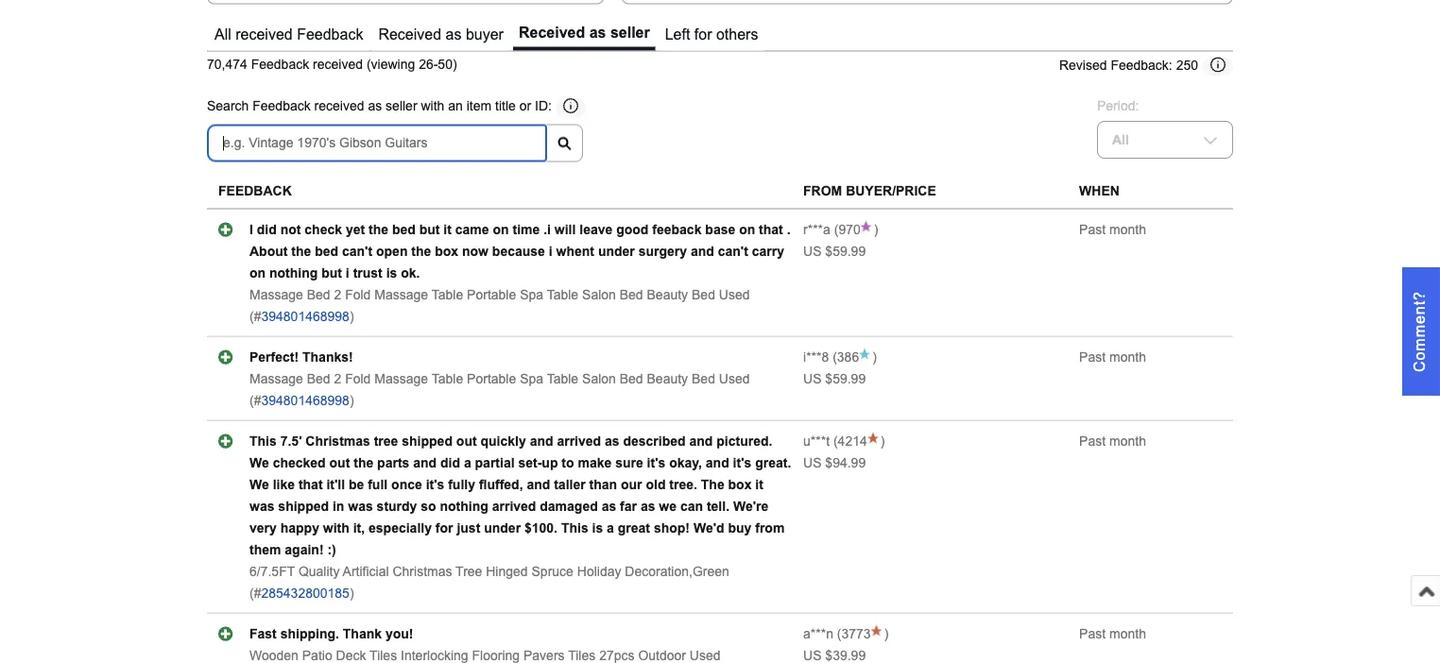 Task type: locate. For each thing, give the bounding box(es) containing it.
is left ok.
[[386, 266, 397, 280]]

all
[[215, 26, 231, 43], [1113, 133, 1129, 147]]

pictured.
[[717, 434, 773, 449]]

we
[[659, 499, 677, 514]]

1 vertical spatial shipped
[[278, 499, 329, 514]]

0 horizontal spatial this
[[250, 434, 277, 449]]

that
[[759, 222, 783, 237], [299, 478, 323, 492]]

shipped up the happy
[[278, 499, 329, 514]]

1 horizontal spatial it
[[756, 478, 764, 492]]

2 past month from the top
[[1080, 350, 1146, 365]]

1 horizontal spatial tiles
[[568, 649, 596, 663]]

1 vertical spatial is
[[592, 521, 603, 536]]

1 vertical spatial $59.99
[[826, 372, 866, 386]]

1 us $59.99 from the top
[[803, 244, 866, 259]]

we left like
[[250, 478, 269, 492]]

buy
[[728, 521, 752, 536]]

1 vertical spatial for
[[436, 521, 453, 536]]

285432800185 )
[[261, 586, 354, 601]]

2 394801468998 link from the top
[[261, 393, 350, 408]]

70,474 feedback received (viewing 26-50)
[[207, 57, 457, 72]]

3 month from the top
[[1110, 434, 1146, 449]]

i left trust
[[346, 266, 349, 280]]

2 vertical spatial received
[[314, 99, 364, 114]]

the
[[369, 222, 389, 237], [291, 244, 311, 259], [411, 244, 431, 259], [354, 456, 374, 470]]

1 394801468998 ) from the top
[[261, 309, 354, 324]]

but left trust
[[322, 266, 342, 280]]

1 vertical spatial portable
[[467, 372, 516, 386]]

all inside button
[[215, 26, 231, 43]]

1 feedback left by buyer. element from the top
[[803, 222, 831, 237]]

feedback
[[297, 26, 363, 43], [251, 57, 309, 72], [253, 99, 311, 114]]

did inside i did not check yet the bed but it came on time .i will leave good feeback base on that . about the bed can't open the box now because i whent under  surgery and can't carry on nothing but i trust is ok.
[[257, 222, 277, 237]]

1 vertical spatial seller
[[386, 99, 417, 114]]

3 past month element from the top
[[1080, 434, 1146, 449]]

0 horizontal spatial is
[[386, 266, 397, 280]]

month
[[1110, 222, 1146, 237], [1110, 350, 1146, 365], [1110, 434, 1146, 449], [1110, 627, 1146, 642]]

bed down thanks!
[[307, 372, 330, 386]]

1 beauty from the top
[[647, 288, 688, 302]]

0 vertical spatial box
[[435, 244, 459, 259]]

1 fold from the top
[[345, 288, 371, 302]]

0 horizontal spatial was
[[250, 499, 275, 514]]

2 fold from the top
[[345, 372, 371, 386]]

285432800185
[[261, 586, 350, 601]]

all up 70,474
[[215, 26, 231, 43]]

1 vertical spatial fold
[[345, 372, 371, 386]]

a left the great
[[607, 521, 614, 536]]

box up we're
[[728, 478, 752, 492]]

under down the good
[[598, 244, 635, 259]]

can't down yet
[[342, 244, 373, 259]]

2 us from the top
[[803, 372, 822, 386]]

us down "i***8"
[[803, 372, 822, 386]]

now
[[462, 244, 489, 259]]

with down in
[[323, 521, 350, 536]]

massage bed 2 fold massage table portable spa table salon bed beauty bed used (# up quickly
[[250, 372, 750, 408]]

it,
[[353, 521, 365, 536]]

make
[[578, 456, 612, 470]]

(# down 6/7.5ft
[[250, 586, 261, 601]]

1 horizontal spatial was
[[348, 499, 373, 514]]

did up fully
[[440, 456, 460, 470]]

970
[[839, 222, 861, 237]]

used
[[719, 288, 750, 302], [719, 372, 750, 386], [690, 649, 721, 663]]

was
[[250, 499, 275, 514], [348, 499, 373, 514]]

1 vertical spatial did
[[440, 456, 460, 470]]

on
[[493, 222, 509, 237], [739, 222, 755, 237], [250, 266, 266, 280]]

(# for perfect! thanks!
[[250, 393, 261, 408]]

:)
[[327, 543, 336, 557]]

box inside i did not check yet the bed but it came on time .i will leave good feeback base on that . about the bed can't open the box now because i whent under  surgery and can't carry on nothing but i trust is ok.
[[435, 244, 459, 259]]

(# inside 6/7.5ft quality artificial christmas tree hinged spruce holiday decoration,green (#
[[250, 586, 261, 601]]

1 $59.99 from the top
[[826, 244, 866, 259]]

under inside this 7.5' christmas tree shipped out quickly and arrived as described and pictured. we checked out the parts and did a partial set-up to make sure it's okay, and it's great. we like that it'll be full once it's fully fluffed, and taller than our old tree. the box it was shipped in was sturdy so nothing arrived damaged as far as we can tell. we're very happy with it, especially for just under $100. this is a great shop! we'd buy from them again! :)
[[484, 521, 521, 536]]

christmas inside this 7.5' christmas tree shipped out quickly and arrived as described and pictured. we checked out the parts and did a partial set-up to make sure it's okay, and it's great. we like that it'll be full once it's fully fluffed, and taller than our old tree. the box it was shipped in was sturdy so nothing arrived damaged as far as we can tell. we're very happy with it, especially for just under $100. this is a great shop! we'd buy from them again! :)
[[306, 434, 370, 449]]

nothing inside this 7.5' christmas tree shipped out quickly and arrived as described and pictured. we checked out the parts and did a partial set-up to make sure it's okay, and it's great. we like that it'll be full once it's fully fluffed, and taller than our old tree. the box it was shipped in was sturdy so nothing arrived damaged as far as we can tell. we're very happy with it, especially for just under $100. this is a great shop! we'd buy from them again! :)
[[440, 499, 488, 514]]

for inside button
[[695, 26, 712, 43]]

1 horizontal spatial box
[[728, 478, 752, 492]]

2 394801468998 from the top
[[261, 393, 350, 408]]

when element
[[1080, 184, 1120, 199]]

out
[[456, 434, 477, 449], [329, 456, 350, 470]]

50)
[[438, 57, 457, 72]]

1 vertical spatial it
[[756, 478, 764, 492]]

beauty down surgery
[[647, 288, 688, 302]]

you!
[[386, 627, 413, 642]]

table
[[432, 288, 463, 302], [547, 288, 579, 302], [432, 372, 463, 386], [547, 372, 579, 386]]

4 past month element from the top
[[1080, 627, 1146, 642]]

0 horizontal spatial it's
[[426, 478, 445, 492]]

2 down thanks!
[[334, 372, 341, 386]]

under right just
[[484, 521, 521, 536]]

on down the about
[[250, 266, 266, 280]]

1 tiles from the left
[[370, 649, 397, 663]]

shipped up 'parts'
[[402, 434, 453, 449]]

can't down base
[[718, 244, 748, 259]]

394801468998 link for i did not check yet the bed but it came on time .i will leave good feeback base on that . about the bed can't open the box now because i whent under  surgery and can't carry on nothing but i trust is ok.
[[261, 309, 350, 324]]

2 vertical spatial feedback
[[253, 99, 311, 114]]

beauty up described
[[647, 372, 688, 386]]

arrived up to
[[557, 434, 601, 449]]

1 394801468998 link from the top
[[261, 309, 350, 324]]

0 vertical spatial did
[[257, 222, 277, 237]]

all button
[[1097, 121, 1233, 159]]

1 month from the top
[[1110, 222, 1146, 237]]

1 vertical spatial out
[[329, 456, 350, 470]]

received down the 70,474 feedback received (viewing 26-50) at the left top
[[314, 99, 364, 114]]

revised
[[1059, 58, 1107, 73]]

1 (# from the top
[[250, 309, 261, 324]]

1 horizontal spatial is
[[592, 521, 603, 536]]

salon up make
[[582, 372, 616, 386]]

4 past from the top
[[1080, 627, 1106, 642]]

0 vertical spatial 394801468998 link
[[261, 309, 350, 324]]

like
[[273, 478, 295, 492]]

394801468998 link up the perfect! thanks! element
[[261, 309, 350, 324]]

be
[[349, 478, 364, 492]]

4 month from the top
[[1110, 627, 1146, 642]]

( right r***a
[[834, 222, 839, 237]]

0 horizontal spatial all
[[215, 26, 231, 43]]

1 past month element from the top
[[1080, 222, 1146, 237]]

1 horizontal spatial can't
[[718, 244, 748, 259]]

4 past month from the top
[[1080, 627, 1146, 642]]

2 2 from the top
[[334, 372, 341, 386]]

feedback up the 70,474 feedback received (viewing 26-50) at the left top
[[297, 26, 363, 43]]

6/7.5ft
[[250, 564, 295, 579]]

bed down base
[[692, 288, 715, 302]]

received up 70,474
[[236, 26, 293, 43]]

0 horizontal spatial bed
[[315, 244, 338, 259]]

0 vertical spatial that
[[759, 222, 783, 237]]

4 feedback left by buyer. element from the top
[[803, 627, 834, 642]]

great.
[[755, 456, 791, 470]]

to
[[562, 456, 574, 470]]

1 vertical spatial 394801468998 link
[[261, 393, 350, 408]]

past month for 386
[[1080, 350, 1146, 365]]

1 vertical spatial arrived
[[492, 499, 536, 514]]

0 horizontal spatial seller
[[386, 99, 417, 114]]

2 month from the top
[[1110, 350, 1146, 365]]

is inside i did not check yet the bed but it came on time .i will leave good feeback base on that . about the bed can't open the box now because i whent under  surgery and can't carry on nothing but i trust is ok.
[[386, 266, 397, 280]]

1 vertical spatial spa
[[520, 372, 544, 386]]

feedback for search
[[253, 99, 311, 114]]

0 horizontal spatial tiles
[[370, 649, 397, 663]]

0 vertical spatial christmas
[[306, 434, 370, 449]]

1 spa from the top
[[520, 288, 544, 302]]

from
[[755, 521, 785, 536]]

as up the e.g. vintage 1970's gibson guitars text field
[[368, 99, 382, 114]]

us
[[803, 244, 822, 259], [803, 372, 822, 386], [803, 456, 822, 470], [803, 649, 822, 663]]

1 vertical spatial used
[[719, 372, 750, 386]]

1 vertical spatial nothing
[[440, 499, 488, 514]]

0 vertical spatial with
[[421, 99, 445, 114]]

3 past from the top
[[1080, 434, 1106, 449]]

1 vertical spatial (#
[[250, 393, 261, 408]]

0 vertical spatial beauty
[[647, 288, 688, 302]]

) down thanks!
[[350, 393, 354, 408]]

(# down "perfect!"
[[250, 393, 261, 408]]

0 vertical spatial we
[[250, 456, 269, 470]]

is
[[386, 266, 397, 280], [592, 521, 603, 536]]

2 past month element from the top
[[1080, 350, 1146, 365]]

box
[[435, 244, 459, 259], [728, 478, 752, 492]]

this 7.5' christmas tree shipped out quickly and arrived as described and pictured. we checked out the parts and did a partial set-up to make sure it's okay, and it's great. we like that it'll be full once it's fully fluffed, and taller than our old tree. the box it was shipped in was sturdy so nothing arrived damaged as far as we can tell. we're very happy with it, especially for just under $100. this is a great shop! we'd buy from them again! :)
[[250, 434, 791, 557]]

and down base
[[691, 244, 714, 259]]

2 can't from the left
[[718, 244, 748, 259]]

$59.99 down ( 386
[[826, 372, 866, 386]]

1 vertical spatial with
[[323, 521, 350, 536]]

we're
[[733, 499, 769, 514]]

1 horizontal spatial a
[[607, 521, 614, 536]]

an
[[448, 99, 463, 114]]

past month for 3773
[[1080, 627, 1146, 642]]

394801468998 up the 7.5' on the left bottom of the page
[[261, 393, 350, 408]]

us $59.99
[[803, 244, 866, 259], [803, 372, 866, 386]]

2 feedback left by buyer. element from the top
[[803, 350, 829, 365]]

i
[[549, 244, 553, 259], [346, 266, 349, 280]]

1 vertical spatial that
[[299, 478, 323, 492]]

(# for i did not check yet the bed but it came on time .i will leave good feeback base on that . about the bed can't open the box now because i whent under  surgery and can't carry on nothing but i trust is ok.
[[250, 309, 261, 324]]

portable
[[467, 288, 516, 302], [467, 372, 516, 386]]

( for 386
[[833, 350, 837, 365]]

is inside this 7.5' christmas tree shipped out quickly and arrived as described and pictured. we checked out the parts and did a partial set-up to make sure it's okay, and it's great. we like that it'll be full once it's fully fluffed, and taller than our old tree. the box it was shipped in was sturdy so nothing arrived damaged as far as we can tell. we're very happy with it, especially for just under $100. this is a great shop! we'd buy from them again! :)
[[592, 521, 603, 536]]

search feedback received as seller with an item title or id:
[[207, 99, 552, 114]]

( right u***t
[[834, 434, 838, 449]]

used up pictured.
[[719, 372, 750, 386]]

394801468998 ) for perfect! thanks!
[[261, 393, 354, 408]]

1 2 from the top
[[334, 288, 341, 302]]

0 vertical spatial a
[[464, 456, 471, 470]]

2 us $59.99 from the top
[[803, 372, 866, 386]]

0 vertical spatial salon
[[582, 288, 616, 302]]

1 vertical spatial 394801468998 )
[[261, 393, 354, 408]]

christmas up it'll
[[306, 434, 370, 449]]

far
[[620, 499, 637, 514]]

1 vertical spatial beauty
[[647, 372, 688, 386]]

0 vertical spatial 394801468998
[[261, 309, 350, 324]]

shipped
[[402, 434, 453, 449], [278, 499, 329, 514]]

carry
[[752, 244, 784, 259]]

received inside received as seller button
[[519, 24, 585, 41]]

7.5'
[[280, 434, 302, 449]]

did right i
[[257, 222, 277, 237]]

received as seller button
[[513, 19, 656, 50]]

used right outdoor
[[690, 649, 721, 663]]

received as seller
[[519, 24, 650, 41]]

thanks!
[[302, 350, 353, 365]]

1 horizontal spatial received
[[519, 24, 585, 41]]

2 $59.99 from the top
[[826, 372, 866, 386]]

for right left at left top
[[695, 26, 712, 43]]

as left left at left top
[[589, 24, 606, 41]]

portable for thanks!
[[467, 372, 516, 386]]

feeback
[[652, 222, 702, 237]]

arrived down fluffed,
[[492, 499, 536, 514]]

3 us from the top
[[803, 456, 822, 470]]

1 horizontal spatial arrived
[[557, 434, 601, 449]]

received up 26-
[[378, 26, 442, 43]]

1 horizontal spatial i
[[549, 244, 553, 259]]

(
[[834, 222, 839, 237], [833, 350, 837, 365], [834, 434, 838, 449], [837, 627, 842, 642]]

that inside this 7.5' christmas tree shipped out quickly and arrived as described and pictured. we checked out the parts and did a partial set-up to make sure it's okay, and it's great. we like that it'll be full once it's fully fluffed, and taller than our old tree. the box it was shipped in was sturdy so nothing arrived damaged as far as we can tell. we're very happy with it, especially for just under $100. this is a great shop! we'd buy from them again! :)
[[299, 478, 323, 492]]

2 beauty from the top
[[647, 372, 688, 386]]

tiles left 27pcs
[[568, 649, 596, 663]]

0 vertical spatial (#
[[250, 309, 261, 324]]

spa
[[520, 288, 544, 302], [520, 372, 544, 386]]

3 (# from the top
[[250, 586, 261, 601]]

1 portable from the top
[[467, 288, 516, 302]]

base
[[705, 222, 736, 237]]

) right 3773
[[884, 627, 889, 642]]

2 spa from the top
[[520, 372, 544, 386]]

salon down whent at the top of the page
[[582, 288, 616, 302]]

this
[[250, 434, 277, 449], [561, 521, 589, 536]]

on right base
[[739, 222, 755, 237]]

1 massage bed 2 fold massage table portable spa table salon bed beauty bed used (# from the top
[[250, 288, 750, 324]]

394801468998 for i did not check yet the bed but it came on time .i will leave good feeback base on that . about the bed can't open the box now because i whent under  surgery and can't carry on nothing but i trust is ok.
[[261, 309, 350, 324]]

bed up open
[[392, 222, 416, 237]]

1 vertical spatial bed
[[315, 244, 338, 259]]

salon for i***8
[[582, 372, 616, 386]]

1 past month from the top
[[1080, 222, 1146, 237]]

it up we're
[[756, 478, 764, 492]]

1 vertical spatial box
[[728, 478, 752, 492]]

0 horizontal spatial christmas
[[306, 434, 370, 449]]

past month element for 4214
[[1080, 434, 1146, 449]]

0 vertical spatial under
[[598, 244, 635, 259]]

this left the 7.5' on the left bottom of the page
[[250, 434, 277, 449]]

select the feedback time period you want to see element
[[1097, 98, 1139, 113]]

all inside dropdown button
[[1113, 133, 1129, 147]]

it inside this 7.5' christmas tree shipped out quickly and arrived as described and pictured. we checked out the parts and did a partial set-up to make sure it's okay, and it's great. we like that it'll be full once it's fully fluffed, and taller than our old tree. the box it was shipped in was sturdy so nothing arrived damaged as far as we can tell. we're very happy with it, especially for just under $100. this is a great shop! we'd buy from them again! :)
[[756, 478, 764, 492]]

okay,
[[669, 456, 702, 470]]

out up partial
[[456, 434, 477, 449]]

it's up so
[[426, 478, 445, 492]]

feedback left by buyer. element for ( 386
[[803, 350, 829, 365]]

nothing down the about
[[269, 266, 318, 280]]

( for 3773
[[837, 627, 842, 642]]

a up fully
[[464, 456, 471, 470]]

$100.
[[525, 521, 558, 536]]

past month element
[[1080, 222, 1146, 237], [1080, 350, 1146, 365], [1080, 434, 1146, 449], [1080, 627, 1146, 642]]

0 horizontal spatial can't
[[342, 244, 373, 259]]

1 past from the top
[[1080, 222, 1106, 237]]

1 vertical spatial 394801468998
[[261, 393, 350, 408]]

used down base
[[719, 288, 750, 302]]

0 vertical spatial received
[[236, 26, 293, 43]]

described
[[623, 434, 686, 449]]

from buyer/price
[[803, 184, 937, 199]]

2 up thanks!
[[334, 288, 341, 302]]

feedback element
[[218, 184, 292, 199]]

seller left left at left top
[[610, 24, 650, 41]]

quickly
[[481, 434, 526, 449]]

buyer
[[466, 26, 504, 43]]

1 horizontal spatial did
[[440, 456, 460, 470]]

( right "i***8"
[[833, 350, 837, 365]]

it'll
[[327, 478, 345, 492]]

massage down ok.
[[375, 288, 428, 302]]

especially
[[369, 521, 432, 536]]

70,474
[[207, 57, 247, 72]]

2 salon from the top
[[582, 372, 616, 386]]

0 vertical spatial nothing
[[269, 266, 318, 280]]

nothing inside i did not check yet the bed but it came on time .i will leave good feeback base on that . about the bed can't open the box now because i whent under  surgery and can't carry on nothing but i trust is ok.
[[269, 266, 318, 280]]

i down .i
[[549, 244, 553, 259]]

0 vertical spatial us $59.99
[[803, 244, 866, 259]]

1 vertical spatial massage bed 2 fold massage table portable spa table salon bed beauty bed used (#
[[250, 372, 750, 408]]

2 vertical spatial used
[[690, 649, 721, 663]]

seller
[[610, 24, 650, 41], [386, 99, 417, 114]]

past for ( 386
[[1080, 350, 1106, 365]]

3 past month from the top
[[1080, 434, 1146, 449]]

1 salon from the top
[[582, 288, 616, 302]]

patio
[[302, 649, 332, 663]]

christmas inside 6/7.5ft quality artificial christmas tree hinged spruce holiday decoration,green (#
[[393, 564, 452, 579]]

0 vertical spatial for
[[695, 26, 712, 43]]

feedback down the all received feedback button
[[251, 57, 309, 72]]

0 vertical spatial spa
[[520, 288, 544, 302]]

that left .
[[759, 222, 783, 237]]

i
[[250, 222, 253, 237]]

feedback left by buyer. element right .
[[803, 222, 831, 237]]

tiles down you!
[[370, 649, 397, 663]]

1 394801468998 from the top
[[261, 309, 350, 324]]

0 vertical spatial out
[[456, 434, 477, 449]]

spa down i did not check yet the bed but it came on time .i will leave good feeback base on that . about the bed can't open the box now because i whent under  surgery and can't carry on nothing but i trust is ok.
[[520, 288, 544, 302]]

used inside fast shipping.  thank you! wooden patio deck tiles interlocking flooring pavers tiles 27pcs outdoor used
[[690, 649, 721, 663]]

the up be
[[354, 456, 374, 470]]

is down damaged
[[592, 521, 603, 536]]

perfect! thanks! element
[[250, 350, 353, 365]]

spa up quickly
[[520, 372, 544, 386]]

all down select the feedback time period you want to see element
[[1113, 133, 1129, 147]]

under
[[598, 244, 635, 259], [484, 521, 521, 536]]

us for u***t
[[803, 456, 822, 470]]

0 horizontal spatial box
[[435, 244, 459, 259]]

christmas
[[306, 434, 370, 449], [393, 564, 452, 579]]

feedback left by buyer. element containing u***t
[[803, 434, 830, 449]]

received as buyer
[[378, 26, 504, 43]]

tiles
[[370, 649, 397, 663], [568, 649, 596, 663]]

0 horizontal spatial with
[[323, 521, 350, 536]]

0 vertical spatial bed
[[392, 222, 416, 237]]

past month element for 970
[[1080, 222, 1146, 237]]

feedback left by buyer. element containing r***a
[[803, 222, 831, 237]]

1 vertical spatial but
[[322, 266, 342, 280]]

0 horizontal spatial i
[[346, 266, 349, 280]]

this down damaged
[[561, 521, 589, 536]]

3 feedback left by buyer. element from the top
[[803, 434, 830, 449]]

394801468998 )
[[261, 309, 354, 324], [261, 393, 354, 408]]

when
[[1080, 184, 1120, 199]]

.i
[[544, 222, 551, 237]]

massage down "perfect!"
[[250, 372, 303, 386]]

2 394801468998 ) from the top
[[261, 393, 354, 408]]

we left checked
[[250, 456, 269, 470]]

us down r***a
[[803, 244, 822, 259]]

1 horizontal spatial christmas
[[393, 564, 452, 579]]

1 horizontal spatial all
[[1113, 133, 1129, 147]]

0 horizontal spatial did
[[257, 222, 277, 237]]

received inside received as buyer button
[[378, 26, 442, 43]]

2 massage bed 2 fold massage table portable spa table salon bed beauty bed used (# from the top
[[250, 372, 750, 408]]

bed up described
[[620, 372, 643, 386]]

2 vertical spatial (#
[[250, 586, 261, 601]]

1 we from the top
[[250, 456, 269, 470]]

0 horizontal spatial shipped
[[278, 499, 329, 514]]

1 vertical spatial us $59.99
[[803, 372, 866, 386]]

0 vertical spatial it
[[444, 222, 452, 237]]

394801468998 link for perfect! thanks!
[[261, 393, 350, 408]]

out up it'll
[[329, 456, 350, 470]]

decoration,green
[[625, 564, 730, 579]]

0 horizontal spatial that
[[299, 478, 323, 492]]

it's down pictured.
[[733, 456, 752, 470]]

ok.
[[401, 266, 420, 280]]

0 vertical spatial shipped
[[402, 434, 453, 449]]

and
[[691, 244, 714, 259], [530, 434, 553, 449], [690, 434, 713, 449], [413, 456, 437, 470], [706, 456, 729, 470], [527, 478, 550, 492]]

1 horizontal spatial this
[[561, 521, 589, 536]]

1 horizontal spatial for
[[695, 26, 712, 43]]

spa for i did not check yet the bed but it came on time .i will leave good feeback base on that . about the bed can't open the box now because i whent under  surgery and can't carry on nothing but i trust is ok.
[[520, 288, 544, 302]]

from buyer/price element
[[803, 184, 937, 199]]

massage bed 2 fold massage table portable spa table salon bed beauty bed used (# for thanks!
[[250, 372, 750, 408]]

0 vertical spatial fold
[[345, 288, 371, 302]]

2 portable from the top
[[467, 372, 516, 386]]

or
[[520, 99, 531, 114]]

394801468998 ) up the 7.5' on the left bottom of the page
[[261, 393, 354, 408]]

portable down now
[[467, 288, 516, 302]]

1 vertical spatial received
[[313, 57, 363, 72]]

did inside this 7.5' christmas tree shipped out quickly and arrived as described and pictured. we checked out the parts and did a partial set-up to make sure it's okay, and it's great. we like that it'll be full once it's fully fluffed, and taller than our old tree. the box it was shipped in was sturdy so nothing arrived damaged as far as we can tell. we're very happy with it, especially for just under $100. this is a great shop! we'd buy from them again! :)
[[440, 456, 460, 470]]

feedback left by buyer. element
[[803, 222, 831, 237], [803, 350, 829, 365], [803, 434, 830, 449], [803, 627, 834, 642]]

0 vertical spatial portable
[[467, 288, 516, 302]]

2 past from the top
[[1080, 350, 1106, 365]]

feedback left by buyer. element containing a***n
[[803, 627, 834, 642]]

buyer/price
[[846, 184, 937, 199]]

us for i***8
[[803, 372, 822, 386]]

0 horizontal spatial received
[[378, 26, 442, 43]]

1 horizontal spatial it's
[[647, 456, 666, 470]]

all for all received feedback
[[215, 26, 231, 43]]

394801468998 ) up the perfect! thanks! element
[[261, 309, 354, 324]]

1 us from the top
[[803, 244, 822, 259]]

( right a***n
[[837, 627, 842, 642]]

2 (# from the top
[[250, 393, 261, 408]]

1 vertical spatial i
[[346, 266, 349, 280]]

4 us from the top
[[803, 649, 822, 663]]

0 horizontal spatial on
[[250, 266, 266, 280]]

0 vertical spatial $59.99
[[826, 244, 866, 259]]

feedback left by buyer. element containing i***8
[[803, 350, 829, 365]]

it's up old
[[647, 456, 666, 470]]



Task type: describe. For each thing, give the bounding box(es) containing it.
taller
[[554, 478, 586, 492]]

spruce
[[532, 564, 574, 579]]

2 tiles from the left
[[568, 649, 596, 663]]

us $94.99
[[803, 456, 866, 470]]

and up okay,
[[690, 434, 713, 449]]

( 386
[[829, 350, 859, 365]]

our
[[621, 478, 642, 492]]

i***8
[[803, 350, 829, 365]]

salon for r***a
[[582, 288, 616, 302]]

period:
[[1097, 98, 1139, 113]]

so
[[421, 499, 436, 514]]

as left "far"
[[602, 499, 616, 514]]

past for ( 4214
[[1080, 434, 1106, 449]]

just
[[457, 521, 480, 536]]

1 horizontal spatial with
[[421, 99, 445, 114]]

perfect! thanks!
[[250, 350, 353, 365]]

fold for did
[[345, 288, 371, 302]]

left for others button
[[659, 19, 764, 50]]

fully
[[448, 478, 475, 492]]

we'd
[[694, 521, 725, 536]]

up
[[542, 456, 558, 470]]

2 horizontal spatial on
[[739, 222, 755, 237]]

us for a***n
[[803, 649, 822, 663]]

whent
[[556, 244, 595, 259]]

damaged
[[540, 499, 598, 514]]

1 can't from the left
[[342, 244, 373, 259]]

0 horizontal spatial arrived
[[492, 499, 536, 514]]

fluffed,
[[479, 478, 523, 492]]

pavers
[[524, 649, 565, 663]]

1 horizontal spatial out
[[456, 434, 477, 449]]

received for search
[[314, 99, 364, 114]]

4214
[[838, 434, 867, 449]]

past month element for 386
[[1080, 350, 1146, 365]]

the
[[701, 478, 725, 492]]

because
[[492, 244, 545, 259]]

time
[[513, 222, 540, 237]]

1 vertical spatial a
[[607, 521, 614, 536]]

massage bed 2 fold massage table portable spa table salon bed beauty bed used (# for did
[[250, 288, 750, 324]]

e.g. Vintage 1970's Gibson Guitars text field
[[207, 124, 547, 162]]

us for r***a
[[803, 244, 822, 259]]

( for 970
[[834, 222, 839, 237]]

received for received as buyer
[[378, 26, 442, 43]]

the inside this 7.5' christmas tree shipped out quickly and arrived as described and pictured. we checked out the parts and did a partial set-up to make sure it's okay, and it's great. we like that it'll be full once it's fully fluffed, and taller than our old tree. the box it was shipped in was sturdy so nothing arrived damaged as far as we can tell. we're very happy with it, especially for just under $100. this is a great shop! we'd buy from them again! :)
[[354, 456, 374, 470]]

the up ok.
[[411, 244, 431, 259]]

past for ( 3773
[[1080, 627, 1106, 642]]

) right '386'
[[873, 350, 877, 365]]

) right "970"
[[874, 222, 878, 237]]

1 was from the left
[[250, 499, 275, 514]]

as up sure
[[605, 434, 620, 449]]

trust
[[353, 266, 383, 280]]

artificial
[[343, 564, 389, 579]]

month for ( 970
[[1110, 222, 1146, 237]]

feedback left by buyer. element for ( 4214
[[803, 434, 830, 449]]

very
[[250, 521, 277, 536]]

holiday
[[577, 564, 621, 579]]

checked
[[273, 456, 326, 470]]

that inside i did not check yet the bed but it came on time .i will leave good feeback base on that . about the bed can't open the box now because i whent under  surgery and can't carry on nothing but i trust is ok.
[[759, 222, 783, 237]]

as up 50)
[[446, 26, 462, 43]]

check
[[305, 222, 342, 237]]

fast shipping.  thank you! element
[[250, 627, 413, 642]]

shipping.
[[280, 627, 339, 642]]

us $59.99 for 386
[[803, 372, 866, 386]]

$59.99 for 970
[[826, 244, 866, 259]]

386
[[837, 350, 859, 365]]

the right yet
[[369, 222, 389, 237]]

( for 4214
[[834, 434, 838, 449]]

parts
[[377, 456, 410, 470]]

past for ( 970
[[1080, 222, 1106, 237]]

feedback
[[218, 184, 292, 199]]

and up the
[[706, 456, 729, 470]]

portable for did
[[467, 288, 516, 302]]

received for received as seller
[[519, 24, 585, 41]]

2 we from the top
[[250, 478, 269, 492]]

and down set-
[[527, 478, 550, 492]]

used for r***a
[[719, 288, 750, 302]]

seller inside button
[[610, 24, 650, 41]]

all received feedback
[[215, 26, 363, 43]]

1 horizontal spatial on
[[493, 222, 509, 237]]

massage down the about
[[250, 288, 303, 302]]

shop!
[[654, 521, 690, 536]]

set-
[[518, 456, 542, 470]]

from
[[803, 184, 842, 199]]

spa for perfect! thanks!
[[520, 372, 544, 386]]

and inside i did not check yet the bed but it came on time .i will leave good feeback base on that . about the bed can't open the box now because i whent under  surgery and can't carry on nothing but i trust is ok.
[[691, 244, 714, 259]]

past month element for 3773
[[1080, 627, 1146, 642]]

will
[[555, 222, 576, 237]]

it inside i did not check yet the bed but it came on time .i will leave good feeback base on that . about the bed can't open the box now because i whent under  surgery and can't carry on nothing but i trust is ok.
[[444, 222, 452, 237]]

month for ( 386
[[1110, 350, 1146, 365]]

interlocking
[[401, 649, 468, 663]]

received for 70,474
[[313, 57, 363, 72]]

box inside this 7.5' christmas tree shipped out quickly and arrived as described and pictured. we checked out the parts and did a partial set-up to make sure it's okay, and it's great. we like that it'll be full once it's fully fluffed, and taller than our old tree. the box it was shipped in was sturdy so nothing arrived damaged as far as we can tell. we're very happy with it, especially for just under $100. this is a great shop! we'd buy from them again! :)
[[728, 478, 752, 492]]

3773
[[842, 627, 871, 642]]

0 vertical spatial but
[[419, 222, 440, 237]]

) down artificial
[[350, 586, 354, 601]]

0 horizontal spatial but
[[322, 266, 342, 280]]

again!
[[285, 543, 324, 557]]

this 7.5' christmas tree shipped out quickly and arrived as described and pictured. we checked out the parts and did a partial set-up to make sure it's okay, and it's great. we like that it'll be full once it's fully fluffed, and taller than our old tree. the box it was shipped in was sturdy so nothing arrived damaged as far as we can tell. we're very happy with it, especially for just under $100. this is a great shop! we'd buy from them again! :) element
[[250, 434, 791, 557]]

1 horizontal spatial bed
[[392, 222, 416, 237]]

tree
[[374, 434, 398, 449]]

past month for 4214
[[1080, 434, 1146, 449]]

bed down surgery
[[620, 288, 643, 302]]

0 horizontal spatial a
[[464, 456, 471, 470]]

used for i***8
[[719, 372, 750, 386]]

feedback left by buyer. element for ( 970
[[803, 222, 831, 237]]

26-
[[419, 57, 438, 72]]

as right "far"
[[641, 499, 655, 514]]

394801468998 for perfect! thanks!
[[261, 393, 350, 408]]

for inside this 7.5' christmas tree shipped out quickly and arrived as described and pictured. we checked out the parts and did a partial set-up to make sure it's okay, and it's great. we like that it'll be full once it's fully fluffed, and taller than our old tree. the box it was shipped in was sturdy so nothing arrived damaged as far as we can tell. we're very happy with it, especially for just under $100. this is a great shop! we'd buy from them again! :)
[[436, 521, 453, 536]]

once
[[391, 478, 422, 492]]

deck
[[336, 649, 366, 663]]

old
[[646, 478, 666, 492]]

feedback inside button
[[297, 26, 363, 43]]

great
[[618, 521, 650, 536]]

) right 4214
[[881, 434, 885, 449]]

394801468998 ) for i did not check yet the bed but it came on time .i will leave good feeback base on that . about the bed can't open the box now because i whent under  surgery and can't carry on nothing but i trust is ok.
[[261, 309, 354, 324]]

the down the not
[[291, 244, 311, 259]]

title
[[495, 99, 516, 114]]

( 4214
[[830, 434, 867, 449]]

.
[[787, 222, 791, 237]]

all for all
[[1113, 133, 1129, 147]]

0 horizontal spatial out
[[329, 456, 350, 470]]

$59.99 for 386
[[826, 372, 866, 386]]

beauty for r***a
[[647, 288, 688, 302]]

sturdy
[[377, 499, 417, 514]]

about
[[250, 244, 288, 259]]

surgery
[[639, 244, 687, 259]]

received inside button
[[236, 26, 293, 43]]

feedback for 70,474
[[251, 57, 309, 72]]

with inside this 7.5' christmas tree shipped out quickly and arrived as described and pictured. we checked out the parts and did a partial set-up to make sure it's okay, and it's great. we like that it'll be full once it's fully fluffed, and taller than our old tree. the box it was shipped in was sturdy so nothing arrived damaged as far as we can tell. we're very happy with it, especially for just under $100. this is a great shop! we'd buy from them again! :)
[[323, 521, 350, 536]]

bed up okay,
[[692, 372, 715, 386]]

2 horizontal spatial it's
[[733, 456, 752, 470]]

open
[[376, 244, 408, 259]]

them
[[250, 543, 281, 557]]

0 vertical spatial arrived
[[557, 434, 601, 449]]

us $39.99
[[803, 649, 866, 663]]

$94.99
[[826, 456, 866, 470]]

can
[[680, 499, 703, 514]]

others
[[716, 26, 758, 43]]

feedback left by buyer. element for ( 3773
[[803, 627, 834, 642]]

0 vertical spatial i
[[549, 244, 553, 259]]

leave
[[580, 222, 613, 237]]

( 3773
[[834, 627, 871, 642]]

and up once
[[413, 456, 437, 470]]

r***a
[[803, 222, 831, 237]]

all received feedback button
[[209, 19, 369, 50]]

massage up tree
[[375, 372, 428, 386]]

u***t
[[803, 434, 830, 449]]

comment? link
[[1403, 268, 1440, 396]]

bed up thanks!
[[307, 288, 330, 302]]

27pcs
[[599, 649, 635, 663]]

(viewing
[[367, 57, 415, 72]]

yet
[[346, 222, 365, 237]]

and up up
[[530, 434, 553, 449]]

beauty for i***8
[[647, 372, 688, 386]]

under inside i did not check yet the bed but it came on time .i will leave good feeback base on that . about the bed can't open the box now because i whent under  surgery and can't carry on nothing but i trust is ok.
[[598, 244, 635, 259]]

month for ( 4214
[[1110, 434, 1146, 449]]

) down trust
[[350, 309, 354, 324]]

month for ( 3773
[[1110, 627, 1146, 642]]

i did not check yet the bed but it came on time .i will leave good feeback base on that .
about the bed can't open the box now because i whent under  surgery and can't carry on nothing but i trust is ok. element
[[250, 222, 791, 280]]

us $59.99 for 970
[[803, 244, 866, 259]]

partial
[[475, 456, 515, 470]]

250
[[1176, 58, 1199, 73]]

( 970
[[831, 222, 861, 237]]

fold for thanks!
[[345, 372, 371, 386]]

2 for did
[[334, 288, 341, 302]]

2 was from the left
[[348, 499, 373, 514]]

past month for 970
[[1080, 222, 1146, 237]]

in
[[333, 499, 344, 514]]

2 for thanks!
[[334, 372, 341, 386]]

received as buyer button
[[373, 19, 509, 50]]

good
[[616, 222, 649, 237]]

outdoor
[[638, 649, 686, 663]]



Task type: vqa. For each thing, say whether or not it's contained in the screenshot.


